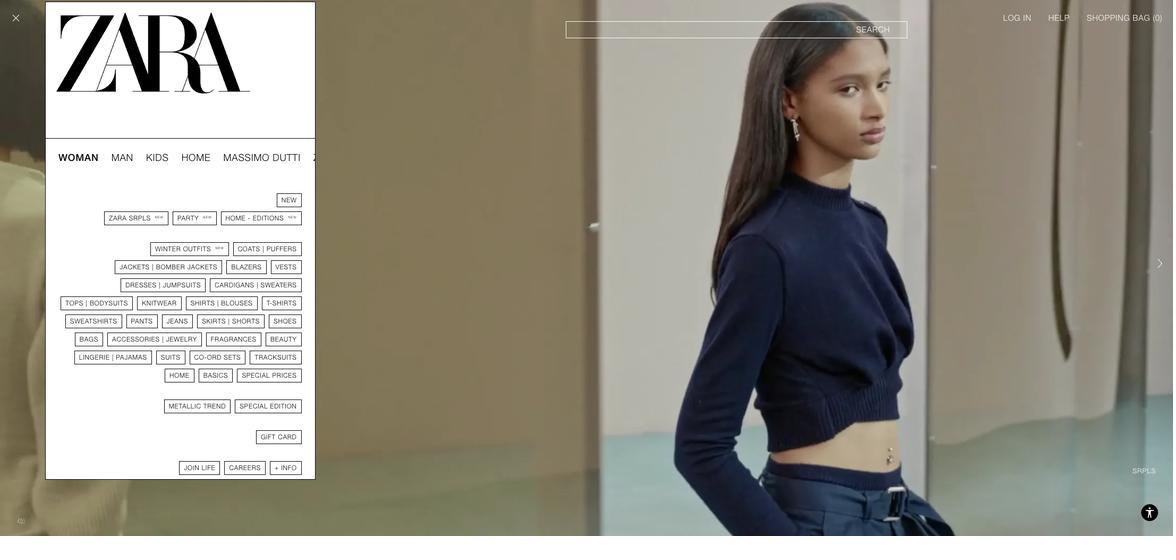 Task type: vqa. For each thing, say whether or not it's contained in the screenshot.
the bottom delicate
no



Task type: describe. For each thing, give the bounding box(es) containing it.
bomber
[[156, 264, 185, 271]]

metallic
[[169, 403, 201, 410]]

pajamas
[[116, 354, 147, 361]]

tops | bodysuits
[[65, 300, 128, 307]]

massimo dutti link
[[223, 151, 301, 164]]

1 vertical spatial home link
[[165, 369, 194, 383]]

zara for zara srpls
[[313, 152, 339, 163]]

| for dresses | jumpsuits
[[159, 282, 161, 289]]

srpls for zara srpls new party new home - editions new
[[129, 215, 151, 222]]

home for bottom home link
[[170, 372, 190, 379]]

blazers link
[[227, 260, 266, 274]]

+ info
[[275, 464, 297, 472]]

1 vertical spatial home
[[226, 215, 246, 222]]

editions
[[253, 215, 284, 222]]

suits link
[[156, 351, 185, 364]]

shorts
[[232, 318, 260, 325]]

edition
[[270, 403, 297, 410]]

metallic trend
[[169, 403, 226, 410]]

2 shirts from the left
[[272, 300, 297, 307]]

lingerie | pajamas link
[[74, 351, 152, 364]]

blouses
[[221, 300, 253, 307]]

lingerie | pajamas
[[79, 354, 147, 361]]

+ info link
[[270, 461, 302, 475]]

vests
[[276, 264, 297, 271]]

coats
[[238, 245, 260, 253]]

sets
[[224, 354, 241, 361]]

+
[[275, 464, 279, 472]]

1 shirts from the left
[[191, 300, 215, 307]]

special edition link
[[235, 400, 302, 413]]

t-
[[267, 300, 272, 307]]

tops | bodysuits link
[[61, 296, 133, 310]]

zara srpls
[[313, 152, 374, 163]]

winter
[[155, 245, 181, 253]]

zara for zara srpls new party new home - editions new
[[109, 215, 127, 222]]

search
[[856, 25, 890, 35]]

new link
[[277, 193, 302, 207]]

zara srpls new party new home - editions new
[[109, 215, 297, 222]]

basics
[[203, 372, 228, 379]]

jeans
[[167, 318, 188, 325]]

| for skirts | shorts
[[228, 318, 230, 325]]

trend
[[203, 403, 226, 410]]

knitwear
[[142, 300, 177, 307]]

fragrances link
[[206, 333, 261, 346]]

new right the party
[[203, 215, 212, 219]]

shopping bag ( 0 )
[[1087, 13, 1162, 23]]

tracksuits link
[[250, 351, 302, 364]]

srpls for zara srpls
[[342, 152, 374, 163]]

jackets | bomber jackets
[[120, 264, 218, 271]]

massimo dutti
[[223, 152, 301, 163]]

card
[[278, 434, 297, 441]]

sweatshirts link
[[65, 315, 122, 328]]

fragrances
[[211, 336, 257, 343]]

turn on/turn off sound image
[[13, 513, 30, 530]]

| for tops | bodysuits
[[86, 300, 88, 307]]

shoes
[[274, 318, 297, 325]]

basics link
[[199, 369, 233, 383]]

1 jackets from the left
[[120, 264, 150, 271]]

)
[[1160, 13, 1162, 23]]

knitwear link
[[137, 296, 182, 310]]

pants
[[131, 318, 153, 325]]

dutti
[[273, 152, 301, 163]]

accessories | jewelry link
[[107, 333, 202, 346]]

man
[[111, 152, 133, 163]]

special prices
[[242, 372, 297, 379]]

woman link
[[58, 151, 99, 164]]

0 status
[[1155, 13, 1160, 23]]

bag
[[1133, 13, 1150, 23]]

Product search search field
[[566, 21, 908, 38]]

careers link
[[224, 461, 266, 475]]

co-ord sets
[[194, 354, 241, 361]]

join
[[184, 464, 199, 472]]

coats | puffers link
[[233, 242, 302, 256]]

winter outfits new coats | puffers
[[155, 245, 297, 253]]

gift
[[261, 434, 276, 441]]

cardigans | sweaters
[[215, 282, 297, 289]]

skirts | shorts
[[202, 318, 260, 325]]

shopping
[[1087, 13, 1130, 23]]

dresses
[[125, 282, 157, 289]]

t-shirts
[[267, 300, 297, 307]]

massimo
[[223, 152, 270, 163]]

accessories
[[112, 336, 160, 343]]

ord
[[207, 354, 222, 361]]

2 jackets from the left
[[187, 264, 218, 271]]

pants link
[[126, 315, 158, 328]]

| for shirts | blouses
[[217, 300, 219, 307]]

bags link
[[75, 333, 103, 346]]



Task type: locate. For each thing, give the bounding box(es) containing it.
0 vertical spatial home
[[181, 152, 211, 163]]

dresses | jumpsuits link
[[121, 278, 206, 292]]

| right coats
[[262, 245, 264, 253]]

gift card
[[261, 434, 297, 441]]

| for accessories | jewelry
[[162, 336, 164, 343]]

shoes link
[[269, 315, 302, 328]]

man link
[[111, 151, 133, 164]]

prices
[[272, 372, 297, 379]]

sweatshirts
[[70, 318, 117, 325]]

new
[[281, 197, 297, 204], [155, 215, 164, 219], [203, 215, 212, 219], [288, 215, 297, 219], [215, 246, 224, 250]]

| for lingerie | pajamas
[[112, 354, 114, 361]]

co-
[[194, 354, 207, 361]]

zara
[[313, 152, 339, 163], [109, 215, 127, 222]]

log in
[[1003, 13, 1031, 23]]

home inside home link
[[170, 372, 190, 379]]

shirts up shoes link
[[272, 300, 297, 307]]

0 horizontal spatial shirts
[[191, 300, 215, 307]]

1 horizontal spatial srpls
[[342, 152, 374, 163]]

0 vertical spatial srpls
[[342, 152, 374, 163]]

(
[[1153, 13, 1155, 23]]

search link
[[566, 21, 908, 38]]

1 horizontal spatial shirts
[[272, 300, 297, 307]]

home link down suits link
[[165, 369, 194, 383]]

bodysuits
[[90, 300, 128, 307]]

0 vertical spatial home link
[[181, 151, 211, 164]]

outfits
[[183, 245, 211, 253]]

1 horizontal spatial jackets
[[187, 264, 218, 271]]

beauty
[[270, 336, 297, 343]]

log in link
[[1003, 13, 1031, 23]]

special for special edition
[[240, 403, 268, 410]]

1 horizontal spatial zara
[[313, 152, 339, 163]]

beauty link
[[266, 333, 302, 346]]

0 horizontal spatial zara
[[109, 215, 127, 222]]

special left edition
[[240, 403, 268, 410]]

shirts
[[191, 300, 215, 307], [272, 300, 297, 307]]

info
[[281, 464, 297, 472]]

shirts | blouses link
[[186, 296, 257, 310]]

| right lingerie
[[112, 354, 114, 361]]

vests link
[[271, 260, 302, 274]]

1 vertical spatial special
[[240, 403, 268, 410]]

0 horizontal spatial srpls
[[129, 215, 151, 222]]

jackets down outfits
[[187, 264, 218, 271]]

skirts | shorts link
[[197, 315, 265, 328]]

metallic trend link
[[164, 400, 231, 413]]

| right skirts
[[228, 318, 230, 325]]

1 vertical spatial srpls
[[129, 215, 151, 222]]

suits
[[161, 354, 180, 361]]

special inside special edition link
[[240, 403, 268, 410]]

new up editions
[[281, 197, 297, 204]]

zara inside zara srpls link
[[313, 152, 339, 163]]

zara logo united states. go to homepage image
[[56, 13, 250, 94]]

skirts
[[202, 318, 226, 325]]

dresses | jumpsuits
[[125, 282, 201, 289]]

special down tracksuits
[[242, 372, 270, 379]]

log
[[1003, 13, 1021, 23]]

| up knitwear link
[[159, 282, 161, 289]]

zara srpls link
[[313, 151, 374, 164]]

home right "kids"
[[181, 152, 211, 163]]

special inside special prices link
[[242, 372, 270, 379]]

| down blazers
[[257, 282, 258, 289]]

join life link
[[179, 461, 220, 475]]

shirts | blouses
[[191, 300, 253, 307]]

0 horizontal spatial jackets
[[120, 264, 150, 271]]

home link right kids 'link'
[[181, 151, 211, 164]]

| left bomber
[[152, 264, 154, 271]]

cardigans | sweaters link
[[210, 278, 302, 292]]

special for special prices
[[242, 372, 270, 379]]

home for the top home link
[[181, 152, 211, 163]]

woman
[[58, 152, 99, 163]]

special edition
[[240, 403, 297, 410]]

accessories | jewelry
[[112, 336, 197, 343]]

new down the new link
[[288, 215, 297, 219]]

0 vertical spatial special
[[242, 372, 270, 379]]

new inside winter outfits new coats | puffers
[[215, 246, 224, 250]]

jumpsuits
[[163, 282, 201, 289]]

life
[[202, 464, 215, 472]]

careers
[[229, 464, 261, 472]]

0 vertical spatial zara
[[313, 152, 339, 163]]

puffers
[[267, 245, 297, 253]]

t-shirts link
[[262, 296, 302, 310]]

help
[[1048, 13, 1070, 23]]

shirts up skirts
[[191, 300, 215, 307]]

| right tops
[[86, 300, 88, 307]]

help link
[[1048, 13, 1070, 23]]

lingerie
[[79, 354, 110, 361]]

2 vertical spatial home
[[170, 372, 190, 379]]

party
[[177, 215, 199, 222]]

jewelry
[[166, 336, 197, 343]]

tracksuits
[[255, 354, 297, 361]]

blazers
[[231, 264, 262, 271]]

in
[[1023, 13, 1031, 23]]

jeans link
[[162, 315, 193, 328]]

home
[[181, 152, 211, 163], [226, 215, 246, 222], [170, 372, 190, 379]]

special
[[242, 372, 270, 379], [240, 403, 268, 410]]

|
[[262, 245, 264, 253], [152, 264, 154, 271], [159, 282, 161, 289], [257, 282, 258, 289], [86, 300, 88, 307], [217, 300, 219, 307], [228, 318, 230, 325], [162, 336, 164, 343], [112, 354, 114, 361]]

jackets | bomber jackets link
[[115, 260, 222, 274]]

| left jewelry
[[162, 336, 164, 343]]

tops
[[65, 300, 83, 307]]

zara logo united states. image
[[56, 13, 250, 94]]

| inside 'link'
[[86, 300, 88, 307]]

new left the party
[[155, 215, 164, 219]]

kids link
[[146, 151, 169, 164]]

| up skirts
[[217, 300, 219, 307]]

bags
[[80, 336, 98, 343]]

0
[[1155, 13, 1160, 23]]

home down suits link
[[170, 372, 190, 379]]

1 vertical spatial zara
[[109, 215, 127, 222]]

gift card link
[[256, 430, 302, 444]]

new right outfits
[[215, 246, 224, 250]]

home left - in the left of the page
[[226, 215, 246, 222]]

jackets up the dresses
[[120, 264, 150, 271]]

sweaters
[[261, 282, 297, 289]]

| for cardigans | sweaters
[[257, 282, 258, 289]]

jackets
[[120, 264, 150, 271], [187, 264, 218, 271]]

join life
[[184, 464, 215, 472]]

| for jackets | bomber jackets
[[152, 264, 154, 271]]



